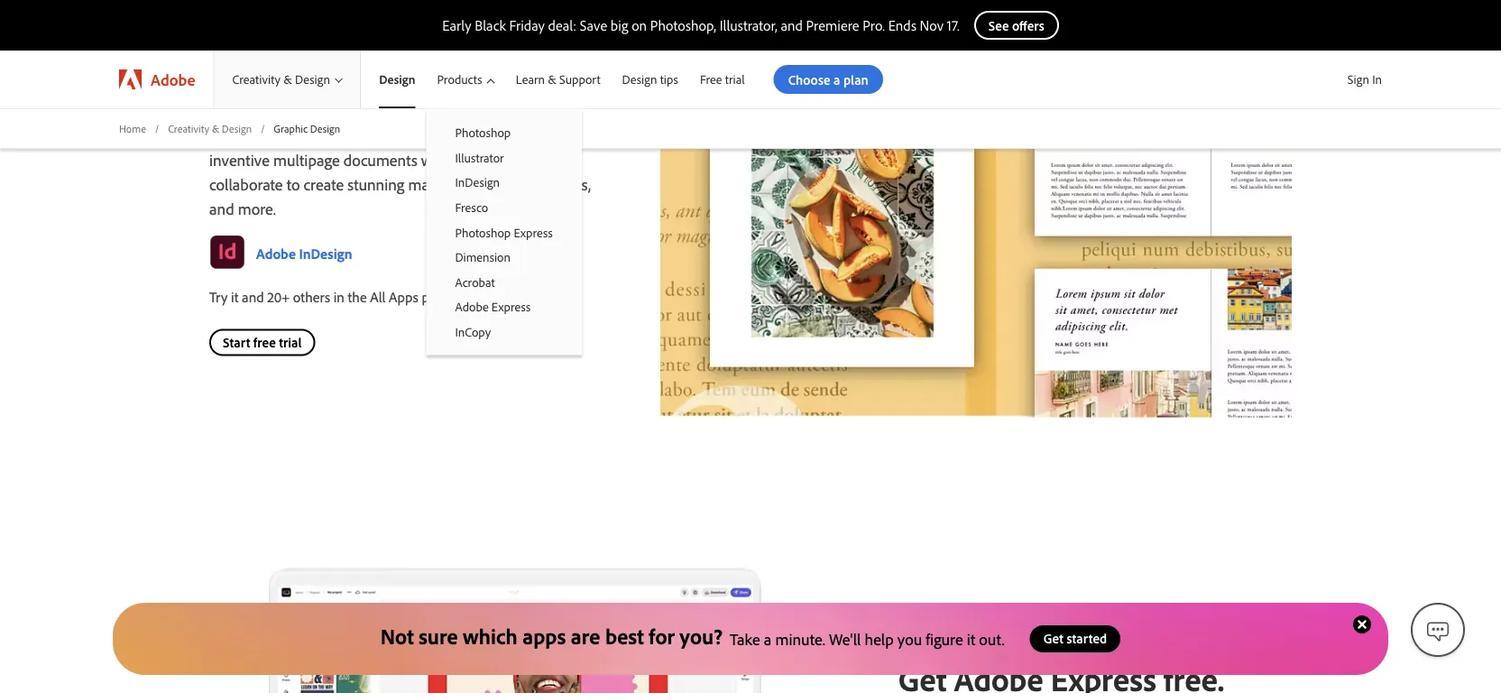 Task type: locate. For each thing, give the bounding box(es) containing it.
best
[[605, 622, 644, 650]]

0 vertical spatial indesign
[[409, 101, 466, 121]]

& for learn & support link
[[548, 71, 557, 87]]

photoshop
[[455, 125, 511, 140], [455, 224, 511, 240]]

and
[[781, 16, 803, 34], [561, 101, 586, 121], [495, 150, 520, 170], [209, 198, 234, 219], [242, 288, 264, 306]]

plan.
[[422, 288, 450, 306]]

save
[[580, 16, 607, 34]]

friday
[[509, 16, 545, 34]]

design up impactful
[[295, 71, 330, 87]]

0 vertical spatial for
[[470, 101, 488, 121]]

trial
[[725, 71, 745, 87], [279, 334, 302, 351]]

1 horizontal spatial trial
[[725, 71, 745, 87]]

0 vertical spatial express
[[514, 224, 553, 240]]

1 vertical spatial adobe
[[256, 244, 296, 262]]

that
[[412, 3, 467, 44], [299, 125, 325, 145]]

photoshop up illustrator
[[455, 125, 511, 140]]

adobe link
[[101, 51, 213, 108]]

0 vertical spatial creativity
[[232, 71, 281, 87]]

sign in button
[[1344, 64, 1386, 95]]

2 vertical spatial adobe
[[455, 299, 489, 315]]

layouts inside design impactful layouts with indesign for both print and digital media that will keep people turning pages. design inventive multipage documents where text and images collaborate to create stunning magazines, reports, ebooks, and more.
[[324, 101, 372, 121]]

adobe for adobe
[[151, 69, 195, 89]]

& right learn
[[548, 71, 557, 87]]

out. inside create layouts that aren't played out.
[[309, 44, 363, 85]]

0 horizontal spatial for
[[470, 101, 488, 121]]

adobe inside "link"
[[151, 69, 195, 89]]

creativity right home
[[168, 121, 209, 135]]

not sure which apps are best for you? take a minute. we'll help you figure it out.
[[381, 622, 1005, 650]]

0 horizontal spatial that
[[299, 125, 325, 145]]

and down collaborate
[[209, 198, 234, 219]]

photoshop up dimension
[[455, 224, 511, 240]]

creativity up impactful
[[232, 71, 281, 87]]

adobe inside "group"
[[455, 299, 489, 315]]

it right figure on the bottom right of page
[[967, 629, 976, 649]]

0 horizontal spatial adobe
[[151, 69, 195, 89]]

2 horizontal spatial &
[[548, 71, 557, 87]]

home link
[[119, 121, 146, 136]]

1 vertical spatial creativity
[[168, 121, 209, 135]]

social media posts made with adobe express. image
[[209, 511, 841, 693]]

collaborate
[[209, 174, 283, 194]]

1 vertical spatial it
[[967, 629, 976, 649]]

indesign up try it and 20+ others in the all apps plan.
[[299, 244, 352, 262]]

free
[[253, 334, 276, 351]]

group containing photoshop
[[426, 108, 582, 355]]

express
[[514, 224, 553, 240], [492, 299, 531, 315]]

design
[[295, 71, 330, 87], [379, 71, 416, 87], [622, 71, 657, 87], [209, 101, 254, 121], [222, 121, 252, 135], [310, 121, 340, 135], [536, 125, 581, 145]]

& inside dropdown button
[[284, 71, 292, 87]]

1 photoshop from the top
[[455, 125, 511, 140]]

learn & support
[[516, 71, 601, 87]]

in
[[1373, 71, 1383, 87]]

0 vertical spatial that
[[412, 3, 467, 44]]

1 horizontal spatial out.
[[979, 629, 1005, 649]]

0 vertical spatial out.
[[309, 44, 363, 85]]

group
[[426, 108, 582, 355]]

trial right free
[[725, 71, 745, 87]]

incopy
[[455, 324, 491, 340]]

indesign
[[409, 101, 466, 121], [455, 174, 500, 190], [299, 244, 352, 262]]

1 vertical spatial out.
[[979, 629, 1005, 649]]

photoshop express link
[[426, 220, 582, 245]]

design up images
[[536, 125, 581, 145]]

sure
[[419, 622, 458, 650]]

design right graphic
[[310, 121, 340, 135]]

out. inside not sure which apps are best for you? take a minute. we'll help you figure it out.
[[979, 629, 1005, 649]]

2 photoshop from the top
[[455, 224, 511, 240]]

sign
[[1348, 71, 1370, 87]]

& up inventive
[[212, 121, 219, 135]]

0 vertical spatial adobe
[[151, 69, 195, 89]]

media
[[253, 125, 295, 145]]

1 horizontal spatial creativity
[[232, 71, 281, 87]]

and right print
[[561, 101, 586, 121]]

layouts up will
[[324, 101, 372, 121]]

images
[[524, 150, 571, 170]]

0 vertical spatial it
[[231, 288, 239, 306]]

adobe
[[151, 69, 195, 89], [256, 244, 296, 262], [455, 299, 489, 315]]

express down acrobat link
[[492, 299, 531, 315]]

1 vertical spatial indesign
[[455, 174, 500, 190]]

creativity & design up impactful
[[232, 71, 330, 87]]

trial right "free"
[[279, 334, 302, 351]]

pro.
[[863, 16, 885, 34]]

and left premiere
[[781, 16, 803, 34]]

1 vertical spatial that
[[299, 125, 325, 145]]

0 vertical spatial layouts
[[305, 3, 405, 44]]

1 horizontal spatial &
[[284, 71, 292, 87]]

not
[[381, 622, 414, 650]]

are
[[571, 622, 600, 650]]

0 vertical spatial photoshop
[[455, 125, 511, 140]]

1 horizontal spatial it
[[967, 629, 976, 649]]

played
[[209, 44, 301, 85]]

it
[[231, 288, 239, 306], [967, 629, 976, 649]]

0 horizontal spatial trial
[[279, 334, 302, 351]]

design up inventive
[[222, 121, 252, 135]]

adobe up creativity & design link
[[151, 69, 195, 89]]

& up impactful
[[284, 71, 292, 87]]

create
[[209, 3, 298, 44]]

design left the tips
[[622, 71, 657, 87]]

creativity & design up inventive
[[168, 121, 252, 135]]

that left "black"
[[412, 3, 467, 44]]

photoshop for photoshop express
[[455, 224, 511, 240]]

that inside create layouts that aren't played out.
[[412, 3, 467, 44]]

indesign link
[[426, 170, 582, 195]]

documents
[[344, 150, 418, 170]]

design link
[[361, 51, 426, 108]]

1 horizontal spatial that
[[412, 3, 467, 44]]

layouts
[[305, 3, 405, 44], [324, 101, 372, 121]]

1 vertical spatial layouts
[[324, 101, 372, 121]]

1 vertical spatial express
[[492, 299, 531, 315]]

you?
[[680, 622, 723, 650]]

1 vertical spatial trial
[[279, 334, 302, 351]]

0 vertical spatial trial
[[725, 71, 745, 87]]

photoshop link
[[426, 120, 582, 145]]

start
[[223, 334, 250, 351]]

for inside design impactful layouts with indesign for both print and digital media that will keep people turning pages. design inventive multipage documents where text and images collaborate to create stunning magazines, reports, ebooks, and more.
[[470, 101, 488, 121]]

early
[[442, 16, 472, 34]]

out.
[[309, 44, 363, 85], [979, 629, 1005, 649]]

acrobat
[[455, 274, 495, 290]]

on
[[632, 16, 647, 34]]

free trial
[[700, 71, 745, 87]]

1 horizontal spatial adobe
[[256, 244, 296, 262]]

graphic
[[274, 121, 308, 135]]

that up multipage
[[299, 125, 325, 145]]

the
[[348, 288, 367, 306]]

indesign up the people
[[409, 101, 466, 121]]

for right best on the bottom left of the page
[[649, 622, 675, 650]]

1 vertical spatial photoshop
[[455, 224, 511, 240]]

get
[[1044, 630, 1064, 647]]

adobe up 20+ in the left top of the page
[[256, 244, 296, 262]]

dimension link
[[426, 245, 582, 269]]

express down fresco link
[[514, 224, 553, 240]]

pages.
[[491, 125, 533, 145]]

out. up impactful
[[309, 44, 363, 85]]

and up reports,
[[495, 150, 520, 170]]

design tips link
[[611, 51, 689, 108]]

create layouts that aren't played out.
[[209, 3, 554, 85]]

for left both
[[470, 101, 488, 121]]

layouts up design link at the left top of the page
[[305, 3, 405, 44]]

it right try
[[231, 288, 239, 306]]

photoshop inside 'link'
[[455, 125, 511, 140]]

creativity & design button
[[214, 51, 360, 108]]

0 horizontal spatial out.
[[309, 44, 363, 85]]

figure
[[926, 629, 963, 649]]

creativity & design link
[[168, 121, 252, 136]]

1 vertical spatial for
[[649, 622, 675, 650]]

indesign inside design impactful layouts with indesign for both print and digital media that will keep people turning pages. design inventive multipage documents where text and images collaborate to create stunning magazines, reports, ebooks, and more.
[[409, 101, 466, 121]]

&
[[284, 71, 292, 87], [548, 71, 557, 87], [212, 121, 219, 135]]

creativity inside dropdown button
[[232, 71, 281, 87]]

out. right figure on the bottom right of page
[[979, 629, 1005, 649]]

indesign down text
[[455, 174, 500, 190]]

express for photoshop express
[[514, 224, 553, 240]]

0 vertical spatial creativity & design
[[232, 71, 330, 87]]

adobe up incopy
[[455, 299, 489, 315]]

2 horizontal spatial adobe
[[455, 299, 489, 315]]

black
[[475, 16, 506, 34]]

others
[[293, 288, 330, 306]]

digital pages created by adobe indesign. image
[[661, 0, 1292, 417]]

where
[[421, 150, 463, 170]]



Task type: vqa. For each thing, say whether or not it's contained in the screenshot.
"59"
no



Task type: describe. For each thing, give the bounding box(es) containing it.
start free trial link
[[209, 329, 315, 356]]

adobe for adobe express
[[455, 299, 489, 315]]

will
[[328, 125, 352, 145]]

all
[[370, 288, 386, 306]]

digital
[[209, 125, 250, 145]]

0 horizontal spatial it
[[231, 288, 239, 306]]

and left 20+ in the left top of the page
[[242, 288, 264, 306]]

stunning
[[348, 174, 405, 194]]

design up digital
[[209, 101, 254, 121]]

photoshop,
[[651, 16, 717, 34]]

photoshop for photoshop
[[455, 125, 511, 140]]

17.
[[947, 16, 960, 34]]

you
[[898, 629, 922, 649]]

try it and 20+ others in the all apps plan.
[[209, 288, 450, 306]]

express for adobe express
[[492, 299, 531, 315]]

early black friday deal: save big on photoshop, illustrator, and premiere pro. ends nov 17.
[[442, 16, 960, 34]]

ebooks,
[[540, 174, 591, 194]]

keep
[[355, 125, 387, 145]]

try
[[209, 288, 228, 306]]

we'll
[[829, 629, 861, 649]]

that inside design impactful layouts with indesign for both print and digital media that will keep people turning pages. design inventive multipage documents where text and images collaborate to create stunning magazines, reports, ebooks, and more.
[[299, 125, 325, 145]]

it inside not sure which apps are best for you? take a minute. we'll help you figure it out.
[[967, 629, 976, 649]]

20+
[[267, 288, 290, 306]]

aren't
[[474, 3, 554, 44]]

text
[[466, 150, 491, 170]]

adobe for adobe indesign
[[256, 244, 296, 262]]

design up with at the left
[[379, 71, 416, 87]]

get started link
[[1030, 625, 1121, 652]]

inventive
[[209, 150, 270, 170]]

ends
[[889, 16, 917, 34]]

design impactful layouts with indesign for both print and digital media that will keep people turning pages. design inventive multipage documents where text and images collaborate to create stunning magazines, reports, ebooks, and more.
[[209, 101, 591, 219]]

learn & support link
[[505, 51, 611, 108]]

premiere
[[806, 16, 860, 34]]

more.
[[238, 198, 276, 219]]

in
[[334, 288, 345, 306]]

& for creativity & design dropdown button
[[284, 71, 292, 87]]

creativity & design inside dropdown button
[[232, 71, 330, 87]]

create
[[304, 174, 344, 194]]

which
[[463, 622, 518, 650]]

learn
[[516, 71, 545, 87]]

start free trial
[[223, 334, 302, 351]]

sign in
[[1348, 71, 1383, 87]]

deal:
[[548, 16, 577, 34]]

acrobat link
[[426, 269, 582, 294]]

0 horizontal spatial &
[[212, 121, 219, 135]]

fresco
[[455, 199, 488, 215]]

with
[[376, 101, 405, 121]]

1 horizontal spatial for
[[649, 622, 675, 650]]

apps
[[389, 288, 418, 306]]

adobe express link
[[426, 294, 582, 319]]

big
[[611, 16, 629, 34]]

impactful
[[258, 101, 321, 121]]

both
[[492, 101, 523, 121]]

turning
[[440, 125, 487, 145]]

design tips
[[622, 71, 679, 87]]

incopy link
[[426, 319, 582, 344]]

minute.
[[776, 629, 826, 649]]

layouts inside create layouts that aren't played out.
[[305, 3, 405, 44]]

0 horizontal spatial creativity
[[168, 121, 209, 135]]

print
[[526, 101, 557, 121]]

fresco link
[[426, 195, 582, 220]]

1 vertical spatial creativity & design
[[168, 121, 252, 135]]

products
[[437, 71, 482, 87]]

people
[[391, 125, 436, 145]]

help
[[865, 629, 894, 649]]

photoshop express
[[455, 224, 553, 240]]

nov
[[920, 16, 944, 34]]

reports,
[[485, 174, 536, 194]]

take
[[730, 629, 760, 649]]

started
[[1067, 630, 1107, 647]]

product icon for adobe indesign image
[[209, 235, 245, 271]]

illustrator,
[[720, 16, 778, 34]]

2 vertical spatial indesign
[[299, 244, 352, 262]]

get started
[[1044, 630, 1107, 647]]

a
[[764, 629, 772, 649]]

support
[[560, 71, 601, 87]]

home
[[119, 121, 146, 135]]

design inside dropdown button
[[295, 71, 330, 87]]

magazines,
[[408, 174, 481, 194]]

tips
[[660, 71, 679, 87]]

multipage
[[273, 150, 340, 170]]

to
[[287, 174, 300, 194]]

products button
[[426, 51, 505, 108]]

apps
[[523, 622, 566, 650]]

free trial link
[[689, 51, 756, 108]]

graphic design
[[274, 121, 340, 135]]

free
[[700, 71, 722, 87]]

adobe indesign link
[[256, 244, 352, 262]]

adobe express
[[455, 299, 531, 315]]



